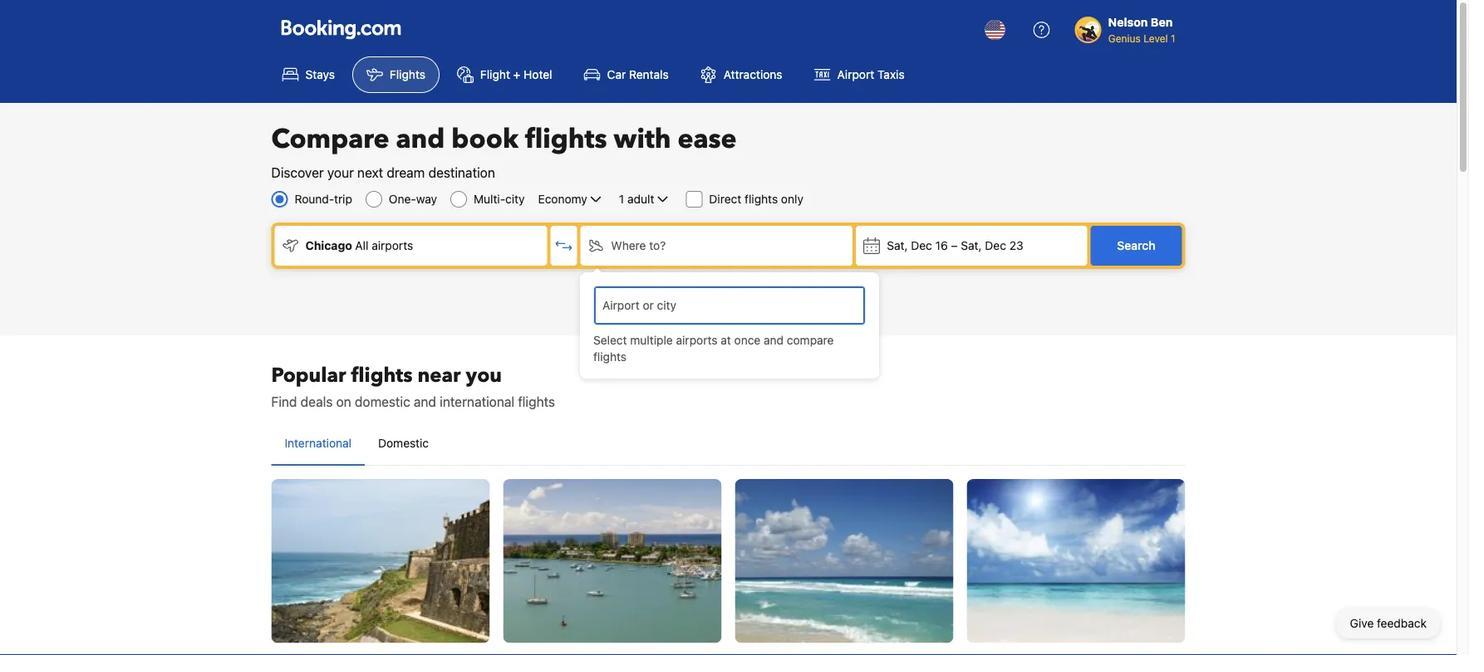 Task type: vqa. For each thing, say whether or not it's contained in the screenshot.
Discover
yes



Task type: locate. For each thing, give the bounding box(es) containing it.
1 horizontal spatial 1
[[1171, 32, 1176, 44]]

stays
[[306, 68, 335, 81]]

1 left adult
[[619, 192, 625, 206]]

dec left '23'
[[985, 239, 1007, 253]]

booking.com logo image
[[281, 20, 401, 39], [281, 20, 401, 39]]

1 vertical spatial 1
[[619, 192, 625, 206]]

one-
[[389, 192, 416, 206]]

flights link
[[352, 57, 440, 93]]

domestic
[[378, 437, 429, 451]]

select multiple airports at once and compare flights
[[594, 334, 834, 364]]

16
[[936, 239, 948, 253]]

and inside select multiple airports at once and compare flights
[[764, 334, 784, 348]]

1 sat, from the left
[[887, 239, 908, 253]]

flights up the domestic
[[351, 362, 413, 389]]

1 inside nelson ben genius level 1
[[1171, 32, 1176, 44]]

trip
[[334, 192, 352, 206]]

round-
[[295, 192, 334, 206]]

1 right level
[[1171, 32, 1176, 44]]

search button
[[1091, 226, 1183, 266]]

0 vertical spatial 1
[[1171, 32, 1176, 44]]

round-trip
[[295, 192, 352, 206]]

charlotte to montego bay image
[[503, 480, 722, 644]]

with
[[614, 121, 671, 158]]

1 vertical spatial airports
[[676, 334, 718, 348]]

0 horizontal spatial airports
[[372, 239, 413, 253]]

destination
[[429, 165, 495, 181]]

0 horizontal spatial sat,
[[887, 239, 908, 253]]

airports right all on the top
[[372, 239, 413, 253]]

multi-city
[[474, 192, 525, 206]]

sat, right –
[[961, 239, 982, 253]]

1 adult button
[[618, 190, 673, 209]]

dec left 16
[[911, 239, 933, 253]]

flights right international at bottom left
[[518, 394, 555, 410]]

0 vertical spatial and
[[396, 121, 445, 158]]

on
[[336, 394, 351, 410]]

airports for all
[[372, 239, 413, 253]]

charlotte to san juan image
[[271, 480, 490, 644]]

direct flights only
[[709, 192, 804, 206]]

2 vertical spatial and
[[414, 394, 436, 410]]

give feedback
[[1351, 617, 1427, 631]]

flights inside select multiple airports at once and compare flights
[[594, 350, 627, 364]]

airports left at
[[676, 334, 718, 348]]

flights down the select
[[594, 350, 627, 364]]

flights up the economy
[[525, 121, 607, 158]]

popular
[[271, 362, 346, 389]]

taxis
[[878, 68, 905, 81]]

genius
[[1109, 32, 1141, 44]]

airport
[[838, 68, 875, 81]]

car rentals
[[607, 68, 669, 81]]

next
[[357, 165, 383, 181]]

2 sat, from the left
[[961, 239, 982, 253]]

23
[[1010, 239, 1024, 253]]

1 horizontal spatial sat,
[[961, 239, 982, 253]]

to?
[[650, 239, 666, 253]]

hotel
[[524, 68, 552, 81]]

search
[[1118, 239, 1156, 253]]

and up 'dream'
[[396, 121, 445, 158]]

car rentals link
[[570, 57, 683, 93]]

1
[[1171, 32, 1176, 44], [619, 192, 625, 206]]

airports
[[372, 239, 413, 253], [676, 334, 718, 348]]

once
[[735, 334, 761, 348]]

rentals
[[629, 68, 669, 81]]

1 horizontal spatial airports
[[676, 334, 718, 348]]

direct
[[709, 192, 742, 206]]

+
[[514, 68, 521, 81]]

Airport or city text field
[[601, 297, 859, 315]]

1 horizontal spatial dec
[[985, 239, 1007, 253]]

give feedback button
[[1337, 609, 1441, 639]]

compare
[[787, 334, 834, 348]]

charlotte to cancún image
[[735, 480, 954, 644]]

1 inside dropdown button
[[619, 192, 625, 206]]

airports inside select multiple airports at once and compare flights
[[676, 334, 718, 348]]

1 adult
[[619, 192, 655, 206]]

0 vertical spatial airports
[[372, 239, 413, 253]]

1 vertical spatial and
[[764, 334, 784, 348]]

sat,
[[887, 239, 908, 253], [961, 239, 982, 253]]

and down near
[[414, 394, 436, 410]]

you
[[466, 362, 502, 389]]

way
[[416, 192, 437, 206]]

and
[[396, 121, 445, 158], [764, 334, 784, 348], [414, 394, 436, 410]]

all
[[355, 239, 369, 253]]

sat, left 16
[[887, 239, 908, 253]]

flights
[[390, 68, 426, 81]]

tab list
[[271, 422, 1186, 467]]

at
[[721, 334, 731, 348]]

city
[[506, 192, 525, 206]]

near
[[418, 362, 461, 389]]

flights
[[525, 121, 607, 158], [745, 192, 778, 206], [594, 350, 627, 364], [351, 362, 413, 389], [518, 394, 555, 410]]

only
[[781, 192, 804, 206]]

nelson
[[1109, 15, 1148, 29]]

0 horizontal spatial dec
[[911, 239, 933, 253]]

compare
[[271, 121, 389, 158]]

give
[[1351, 617, 1374, 631]]

your
[[327, 165, 354, 181]]

domestic button
[[365, 422, 442, 466]]

and right 'once'
[[764, 334, 784, 348]]

0 horizontal spatial 1
[[619, 192, 625, 206]]

where to?
[[611, 239, 666, 253]]

deals
[[301, 394, 333, 410]]

dec
[[911, 239, 933, 253], [985, 239, 1007, 253]]

airport taxis
[[838, 68, 905, 81]]

level
[[1144, 32, 1168, 44]]



Task type: describe. For each thing, give the bounding box(es) containing it.
2 dec from the left
[[985, 239, 1007, 253]]

feedback
[[1378, 617, 1427, 631]]

where
[[611, 239, 646, 253]]

and inside "compare and book flights with ease discover your next dream destination"
[[396, 121, 445, 158]]

multi-
[[474, 192, 506, 206]]

international
[[285, 437, 352, 451]]

chicago
[[306, 239, 352, 253]]

find
[[271, 394, 297, 410]]

flight
[[480, 68, 510, 81]]

–
[[951, 239, 958, 253]]

book
[[452, 121, 519, 158]]

airports for multiple
[[676, 334, 718, 348]]

tab list containing international
[[271, 422, 1186, 467]]

car
[[607, 68, 626, 81]]

flight + hotel link
[[443, 57, 567, 93]]

one-way
[[389, 192, 437, 206]]

discover
[[271, 165, 324, 181]]

chicago all airports
[[306, 239, 413, 253]]

compare and book flights with ease discover your next dream destination
[[271, 121, 737, 181]]

ease
[[678, 121, 737, 158]]

select
[[594, 334, 627, 348]]

flights left the only
[[745, 192, 778, 206]]

economy
[[538, 192, 588, 206]]

where to? button
[[581, 226, 853, 266]]

nelson ben genius level 1
[[1109, 15, 1176, 44]]

ben
[[1151, 15, 1173, 29]]

flights inside "compare and book flights with ease discover your next dream destination"
[[525, 121, 607, 158]]

sat, dec 16 – sat, dec 23
[[887, 239, 1024, 253]]

flight + hotel
[[480, 68, 552, 81]]

and inside popular flights near you find deals on domestic and international flights
[[414, 394, 436, 410]]

1 dec from the left
[[911, 239, 933, 253]]

attractions
[[724, 68, 783, 81]]

popular flights near you find deals on domestic and international flights
[[271, 362, 555, 410]]

adult
[[628, 192, 655, 206]]

airport taxis link
[[800, 57, 919, 93]]

dream
[[387, 165, 425, 181]]

international
[[440, 394, 515, 410]]

domestic
[[355, 394, 410, 410]]

international button
[[271, 422, 365, 466]]

sat, dec 16 – sat, dec 23 button
[[856, 226, 1088, 266]]

multiple
[[630, 334, 673, 348]]

charlotte to punta cana image
[[967, 480, 1186, 644]]

stays link
[[268, 57, 349, 93]]

attractions link
[[686, 57, 797, 93]]



